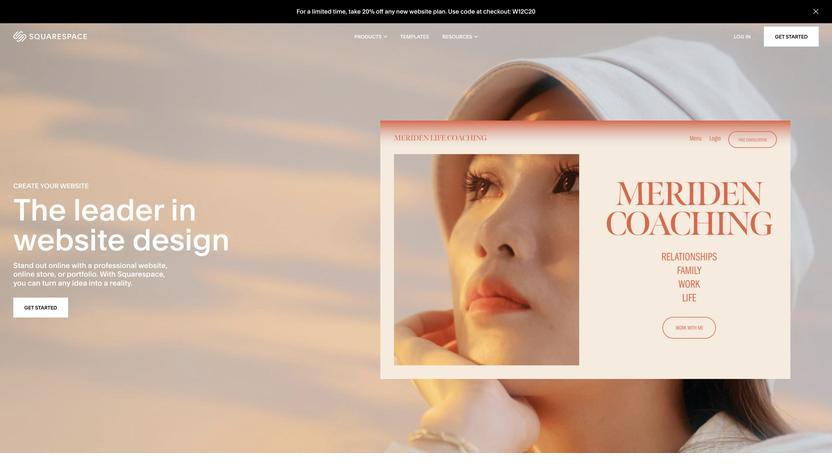 Task type: vqa. For each thing, say whether or not it's contained in the screenshot.
the Stand
yes



Task type: describe. For each thing, give the bounding box(es) containing it.
create
[[13, 182, 39, 190]]

new
[[396, 8, 408, 15]]

website,
[[138, 261, 168, 270]]

products
[[355, 33, 382, 40]]

1 horizontal spatial a
[[104, 279, 108, 288]]

plan.
[[433, 8, 447, 15]]

time,
[[333, 8, 347, 15]]

professional
[[94, 261, 137, 270]]

can
[[28, 279, 40, 288]]

1 horizontal spatial started
[[786, 33, 808, 40]]

store,
[[36, 270, 56, 279]]

take
[[349, 8, 361, 15]]

design
[[132, 221, 230, 258]]

leader
[[73, 191, 164, 228]]

turn
[[42, 279, 56, 288]]

w12c20
[[513, 8, 536, 15]]

0 vertical spatial website
[[410, 8, 432, 15]]

your
[[40, 182, 59, 190]]

code
[[461, 8, 475, 15]]

started inside the leader in website design "main content"
[[35, 305, 57, 311]]

squarespace logo image
[[13, 31, 87, 42]]

0 horizontal spatial online
[[13, 270, 35, 279]]

stand
[[13, 261, 34, 270]]

log             in
[[734, 33, 751, 40]]

off
[[376, 8, 384, 15]]

get started inside the leader in website design "main content"
[[24, 305, 57, 311]]

the
[[13, 191, 66, 228]]

the leader in website design main content
[[0, 0, 833, 453]]

1 horizontal spatial any
[[385, 8, 395, 15]]

0 vertical spatial get
[[776, 33, 785, 40]]

resources
[[443, 33, 473, 40]]

0 vertical spatial get started
[[776, 33, 808, 40]]

1 horizontal spatial online
[[49, 261, 70, 270]]

example of a desktop website made with squarespace image
[[381, 121, 791, 453]]

idea
[[72, 279, 87, 288]]

products button
[[355, 23, 387, 50]]



Task type: locate. For each thing, give the bounding box(es) containing it.
0 horizontal spatial get
[[24, 305, 34, 311]]

get down can
[[24, 305, 34, 311]]

stand out online with a professional website, online store, or portfolio. with squarespace, you can turn any idea into a reality.
[[13, 261, 168, 288]]

a right with
[[88, 261, 92, 270]]

get right in
[[776, 33, 785, 40]]

you
[[13, 279, 26, 288]]

0 vertical spatial get started link
[[765, 27, 819, 47]]

into
[[89, 279, 102, 288]]

1 horizontal spatial get
[[776, 33, 785, 40]]

0 horizontal spatial a
[[88, 261, 92, 270]]

0 horizontal spatial get started
[[24, 305, 57, 311]]

a right "into"
[[104, 279, 108, 288]]

or
[[58, 270, 65, 279]]

0 horizontal spatial any
[[58, 279, 70, 288]]

reality.
[[110, 279, 133, 288]]

online right out
[[49, 261, 70, 270]]

create your website the leader in website design
[[13, 182, 230, 258]]

1 horizontal spatial get started
[[776, 33, 808, 40]]

a right the for
[[307, 8, 311, 15]]

at
[[477, 8, 482, 15]]

get inside the leader in website design "main content"
[[24, 305, 34, 311]]

website right your
[[60, 182, 89, 190]]

0 vertical spatial any
[[385, 8, 395, 15]]

any right off
[[385, 8, 395, 15]]

online left out
[[13, 270, 35, 279]]

online
[[49, 261, 70, 270], [13, 270, 35, 279]]

in
[[746, 33, 751, 40]]

2 vertical spatial website
[[13, 221, 125, 258]]

0 horizontal spatial started
[[35, 305, 57, 311]]

0 vertical spatial started
[[786, 33, 808, 40]]

get started link
[[765, 27, 819, 47], [13, 298, 68, 318]]

0 horizontal spatial get started link
[[13, 298, 68, 318]]

2 vertical spatial a
[[104, 279, 108, 288]]

portfolio.
[[67, 270, 98, 279]]

1 vertical spatial website
[[60, 182, 89, 190]]

use
[[448, 8, 459, 15]]

any
[[385, 8, 395, 15], [58, 279, 70, 288]]

1 vertical spatial get started
[[24, 305, 57, 311]]

website up with
[[13, 221, 125, 258]]

for a limited time, take 20% off any new website plan. use code at checkout: w12c20
[[297, 8, 536, 15]]

1 vertical spatial a
[[88, 261, 92, 270]]

1 horizontal spatial get started link
[[765, 27, 819, 47]]

limited
[[312, 8, 332, 15]]

any right the 'turn'
[[58, 279, 70, 288]]

with
[[100, 270, 116, 279]]

log
[[734, 33, 745, 40]]

checkout:
[[484, 8, 512, 15]]

squarespace,
[[117, 270, 165, 279]]

1 vertical spatial get
[[24, 305, 34, 311]]

for
[[297, 8, 306, 15]]

1 vertical spatial any
[[58, 279, 70, 288]]

started
[[786, 33, 808, 40], [35, 305, 57, 311]]

log             in link
[[734, 33, 751, 40]]

in
[[171, 191, 197, 228]]

squarespace logo link
[[13, 31, 175, 42]]

any inside stand out online with a professional website, online store, or portfolio. with squarespace, you can turn any idea into a reality.
[[58, 279, 70, 288]]

1 vertical spatial started
[[35, 305, 57, 311]]

get started link inside the leader in website design "main content"
[[13, 298, 68, 318]]

out
[[35, 261, 47, 270]]

get
[[776, 33, 785, 40], [24, 305, 34, 311]]

20%
[[362, 8, 375, 15]]

resources button
[[443, 23, 478, 50]]

a
[[307, 8, 311, 15], [88, 261, 92, 270], [104, 279, 108, 288]]

1 vertical spatial get started link
[[13, 298, 68, 318]]

2 horizontal spatial a
[[307, 8, 311, 15]]

0 vertical spatial a
[[307, 8, 311, 15]]

templates link
[[401, 23, 429, 50]]

website right new on the top left
[[410, 8, 432, 15]]

with
[[72, 261, 86, 270]]

templates
[[401, 33, 429, 40]]

website
[[410, 8, 432, 15], [60, 182, 89, 190], [13, 221, 125, 258]]

get started
[[776, 33, 808, 40], [24, 305, 57, 311]]



